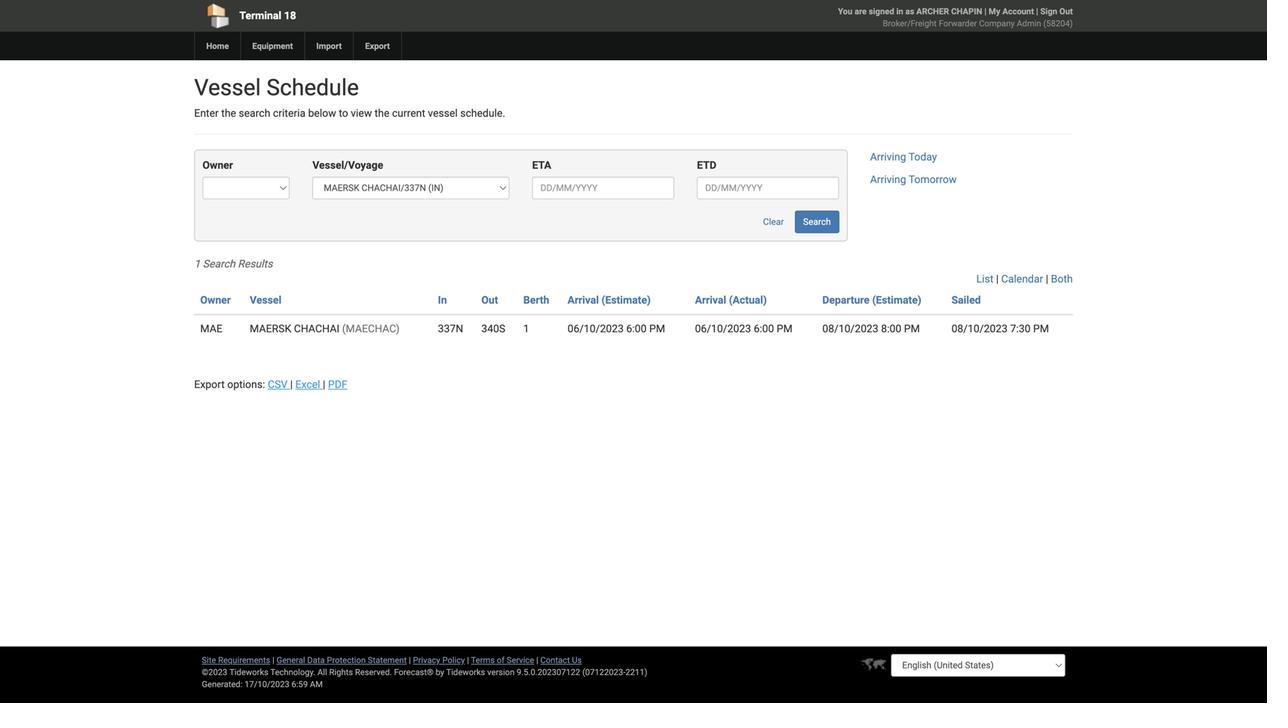 Task type: locate. For each thing, give the bounding box(es) containing it.
1 left results
[[194, 258, 200, 270]]

6:00
[[627, 323, 647, 335], [754, 323, 774, 335]]

equipment
[[252, 41, 293, 51]]

the right enter
[[221, 107, 236, 120]]

1 horizontal spatial (estimate)
[[873, 294, 922, 307]]

0 horizontal spatial 6:00
[[627, 323, 647, 335]]

sign out link
[[1041, 6, 1073, 16]]

schedule
[[267, 74, 359, 101]]

1 vertical spatial search
[[203, 258, 235, 270]]

0 vertical spatial export
[[365, 41, 390, 51]]

18
[[284, 9, 296, 22]]

0 horizontal spatial export
[[194, 379, 225, 391]]

both link
[[1051, 273, 1073, 286]]

2 arrival from the left
[[695, 294, 727, 307]]

search inside 1 search results list | calendar | both
[[203, 258, 235, 270]]

0 vertical spatial vessel
[[194, 74, 261, 101]]

signed
[[869, 6, 895, 16]]

export for export
[[365, 41, 390, 51]]

us
[[572, 656, 582, 666]]

0 horizontal spatial search
[[203, 258, 235, 270]]

1 06/10/2023 from the left
[[568, 323, 624, 335]]

csv
[[268, 379, 288, 391]]

1 08/10/2023 from the left
[[823, 323, 879, 335]]

account
[[1003, 6, 1034, 16]]

(estimate) down 1 search results list | calendar | both
[[602, 294, 651, 307]]

1 horizontal spatial export
[[365, 41, 390, 51]]

1 vertical spatial owner
[[200, 294, 231, 307]]

sailed link
[[952, 294, 981, 307]]

1 arrival from the left
[[568, 294, 599, 307]]

vessel for vessel schedule enter the search criteria below to view the current vessel schedule.
[[194, 74, 261, 101]]

1 horizontal spatial arrival
[[695, 294, 727, 307]]

1 horizontal spatial 6:00
[[754, 323, 774, 335]]

in
[[438, 294, 447, 307]]

pdf link
[[328, 379, 348, 391]]

vessel inside vessel schedule enter the search criteria below to view the current vessel schedule.
[[194, 74, 261, 101]]

export for export options: csv | excel | pdf
[[194, 379, 225, 391]]

general data protection statement link
[[277, 656, 407, 666]]

berth
[[524, 294, 550, 307]]

excel
[[295, 379, 320, 391]]

06/10/2023 6:00 pm
[[568, 323, 665, 335], [695, 323, 793, 335]]

results
[[238, 258, 273, 270]]

arrival (estimate)
[[568, 294, 651, 307]]

vessel
[[194, 74, 261, 101], [250, 294, 282, 307]]

1 inside 1 search results list | calendar | both
[[194, 258, 200, 270]]

1 vertical spatial out
[[482, 294, 498, 307]]

export link
[[353, 32, 401, 60]]

06/10/2023 down arrival (estimate) "link"
[[568, 323, 624, 335]]

0 vertical spatial search
[[804, 217, 831, 227]]

0 vertical spatial out
[[1060, 6, 1073, 16]]

export down "terminal 18" link
[[365, 41, 390, 51]]

ETA text field
[[532, 177, 675, 199]]

1 horizontal spatial the
[[375, 107, 390, 120]]

9.5.0.202307122
[[517, 668, 580, 678]]

owner up the "mae"
[[200, 294, 231, 307]]

0 horizontal spatial 1
[[194, 258, 200, 270]]

1 horizontal spatial 08/10/2023
[[952, 323, 1008, 335]]

contact us link
[[541, 656, 582, 666]]

2 08/10/2023 from the left
[[952, 323, 1008, 335]]

1 arriving from the top
[[871, 151, 907, 163]]

arrival
[[568, 294, 599, 307], [695, 294, 727, 307]]

06/10/2023
[[568, 323, 624, 335], [695, 323, 751, 335]]

08/10/2023 7:30 pm
[[952, 323, 1050, 335]]

0 horizontal spatial (estimate)
[[602, 294, 651, 307]]

1 vertical spatial vessel
[[250, 294, 282, 307]]

arriving down arriving today link at the top right of the page
[[871, 173, 907, 186]]

6:00 down arrival (estimate)
[[627, 323, 647, 335]]

06/10/2023 down arrival (actual) "link"
[[695, 323, 751, 335]]

vessel up enter
[[194, 74, 261, 101]]

1 horizontal spatial search
[[804, 217, 831, 227]]

search left results
[[203, 258, 235, 270]]

06/10/2023 6:00 pm down (actual)
[[695, 323, 793, 335]]

0 horizontal spatial 06/10/2023
[[568, 323, 624, 335]]

0 horizontal spatial 06/10/2023 6:00 pm
[[568, 323, 665, 335]]

search button
[[795, 211, 840, 233]]

arriving
[[871, 151, 907, 163], [871, 173, 907, 186]]

1 horizontal spatial out
[[1060, 6, 1073, 16]]

are
[[855, 6, 867, 16]]

arrival left (actual)
[[695, 294, 727, 307]]

etd
[[697, 159, 717, 172]]

1 (estimate) from the left
[[602, 294, 651, 307]]

you
[[838, 6, 853, 16]]

vessel/voyage
[[313, 159, 383, 172]]

1 vertical spatial arriving
[[871, 173, 907, 186]]

in link
[[438, 294, 447, 307]]

the right view
[[375, 107, 390, 120]]

out up (58204)
[[1060, 6, 1073, 16]]

(58204)
[[1044, 18, 1073, 28]]

arrival (actual)
[[695, 294, 767, 307]]

| up the forecast®
[[409, 656, 411, 666]]

vessel for vessel
[[250, 294, 282, 307]]

export options: csv | excel | pdf
[[194, 379, 348, 391]]

calendar
[[1002, 273, 1044, 286]]

6:00 down (actual)
[[754, 323, 774, 335]]

08/10/2023 down sailed link
[[952, 323, 1008, 335]]

(estimate) for arrival (estimate)
[[602, 294, 651, 307]]

2 (estimate) from the left
[[873, 294, 922, 307]]

export left options: in the left of the page
[[194, 379, 225, 391]]

| right list link at the right
[[997, 273, 999, 286]]

| left my
[[985, 6, 987, 16]]

(estimate)
[[602, 294, 651, 307], [873, 294, 922, 307]]

(estimate) up 8:00 in the top of the page
[[873, 294, 922, 307]]

archer
[[917, 6, 950, 16]]

arriving up arriving tomorrow link
[[871, 151, 907, 163]]

home
[[206, 41, 229, 51]]

| left sign
[[1037, 6, 1039, 16]]

vessel schedule enter the search criteria below to view the current vessel schedule.
[[194, 74, 506, 120]]

out
[[1060, 6, 1073, 16], [482, 294, 498, 307]]

terminal
[[240, 9, 282, 22]]

1 horizontal spatial 1
[[524, 323, 529, 335]]

4 pm from the left
[[1034, 323, 1050, 335]]

vessel
[[428, 107, 458, 120]]

vessel link
[[250, 294, 282, 307]]

search right 'clear'
[[804, 217, 831, 227]]

arrival right berth link
[[568, 294, 599, 307]]

pm
[[650, 323, 665, 335], [777, 323, 793, 335], [904, 323, 920, 335], [1034, 323, 1050, 335]]

export
[[365, 41, 390, 51], [194, 379, 225, 391]]

csv link
[[268, 379, 290, 391]]

06/10/2023 6:00 pm down arrival (estimate)
[[568, 323, 665, 335]]

0 vertical spatial arriving
[[871, 151, 907, 163]]

1 horizontal spatial 06/10/2023
[[695, 323, 751, 335]]

list
[[977, 273, 994, 286]]

out inside you are signed in as archer chapin | my account | sign out broker/freight forwarder company admin (58204)
[[1060, 6, 1073, 16]]

statement
[[368, 656, 407, 666]]

terminal 18 link
[[194, 0, 547, 32]]

2211)
[[626, 668, 648, 678]]

admin
[[1017, 18, 1042, 28]]

0 horizontal spatial 08/10/2023
[[823, 323, 879, 335]]

you are signed in as archer chapin | my account | sign out broker/freight forwarder company admin (58204)
[[838, 6, 1073, 28]]

export inside "link"
[[365, 41, 390, 51]]

0 vertical spatial owner
[[203, 159, 233, 172]]

1 horizontal spatial 06/10/2023 6:00 pm
[[695, 323, 793, 335]]

|
[[985, 6, 987, 16], [1037, 6, 1039, 16], [997, 273, 999, 286], [1046, 273, 1049, 286], [290, 379, 293, 391], [323, 379, 326, 391], [272, 656, 275, 666], [409, 656, 411, 666], [467, 656, 469, 666], [536, 656, 539, 666]]

vessel up "maersk"
[[250, 294, 282, 307]]

1 vertical spatial export
[[194, 379, 225, 391]]

0 horizontal spatial the
[[221, 107, 236, 120]]

contact
[[541, 656, 570, 666]]

08/10/2023 down departure
[[823, 323, 879, 335]]

0 vertical spatial 1
[[194, 258, 200, 270]]

technology.
[[270, 668, 316, 678]]

1 down berth link
[[524, 323, 529, 335]]

0 horizontal spatial arrival
[[568, 294, 599, 307]]

ETD text field
[[697, 177, 840, 199]]

1 6:00 from the left
[[627, 323, 647, 335]]

1 for 1
[[524, 323, 529, 335]]

1
[[194, 258, 200, 270], [524, 323, 529, 335]]

owner down enter
[[203, 159, 233, 172]]

requirements
[[218, 656, 270, 666]]

2 the from the left
[[375, 107, 390, 120]]

2 arriving from the top
[[871, 173, 907, 186]]

1 vertical spatial 1
[[524, 323, 529, 335]]

equipment link
[[240, 32, 304, 60]]

out up the 340s
[[482, 294, 498, 307]]

service
[[507, 656, 534, 666]]

(maechac)
[[342, 323, 400, 335]]

protection
[[327, 656, 366, 666]]



Task type: describe. For each thing, give the bounding box(es) containing it.
calendar link
[[1002, 273, 1044, 286]]

company
[[979, 18, 1015, 28]]

| left both
[[1046, 273, 1049, 286]]

all
[[318, 668, 327, 678]]

both
[[1051, 273, 1073, 286]]

arriving today link
[[871, 151, 937, 163]]

privacy
[[413, 656, 440, 666]]

to
[[339, 107, 348, 120]]

| up tideworks
[[467, 656, 469, 666]]

of
[[497, 656, 505, 666]]

tideworks
[[446, 668, 485, 678]]

arrival (actual) link
[[695, 294, 767, 307]]

site
[[202, 656, 216, 666]]

1 06/10/2023 6:00 pm from the left
[[568, 323, 665, 335]]

1 the from the left
[[221, 107, 236, 120]]

general
[[277, 656, 305, 666]]

7:30
[[1011, 323, 1031, 335]]

terms
[[471, 656, 495, 666]]

arriving today
[[871, 151, 937, 163]]

08/10/2023 for 08/10/2023 8:00 pm
[[823, 323, 879, 335]]

view
[[351, 107, 372, 120]]

arriving tomorrow
[[871, 173, 957, 186]]

privacy policy link
[[413, 656, 465, 666]]

maersk chachai (maechac)
[[250, 323, 400, 335]]

| up 9.5.0.202307122
[[536, 656, 539, 666]]

my
[[989, 6, 1001, 16]]

search inside button
[[804, 217, 831, 227]]

2 06/10/2023 from the left
[[695, 323, 751, 335]]

excel link
[[295, 379, 323, 391]]

| left pdf
[[323, 379, 326, 391]]

(estimate) for departure (estimate)
[[873, 294, 922, 307]]

search
[[239, 107, 270, 120]]

current
[[392, 107, 426, 120]]

forecast®
[[394, 668, 434, 678]]

arrival for arrival (actual)
[[695, 294, 727, 307]]

reserved.
[[355, 668, 392, 678]]

chachai
[[294, 323, 340, 335]]

(07122023-
[[583, 668, 626, 678]]

0 horizontal spatial out
[[482, 294, 498, 307]]

17/10/2023
[[245, 680, 290, 690]]

departure (estimate) link
[[823, 294, 922, 307]]

(actual)
[[729, 294, 767, 307]]

my account link
[[989, 6, 1034, 16]]

clear
[[763, 217, 784, 227]]

tomorrow
[[909, 173, 957, 186]]

1 for 1 search results list | calendar | both
[[194, 258, 200, 270]]

08/10/2023 for 08/10/2023 7:30 pm
[[952, 323, 1008, 335]]

out link
[[482, 294, 498, 307]]

3 pm from the left
[[904, 323, 920, 335]]

arrival (estimate) link
[[568, 294, 651, 307]]

arriving for arriving today
[[871, 151, 907, 163]]

2 pm from the left
[[777, 323, 793, 335]]

sign
[[1041, 6, 1058, 16]]

owner link
[[200, 294, 231, 307]]

options:
[[227, 379, 265, 391]]

generated:
[[202, 680, 243, 690]]

broker/freight
[[883, 18, 937, 28]]

arriving tomorrow link
[[871, 173, 957, 186]]

sailed
[[952, 294, 981, 307]]

import
[[316, 41, 342, 51]]

policy
[[443, 656, 465, 666]]

am
[[310, 680, 323, 690]]

arrival for arrival (estimate)
[[568, 294, 599, 307]]

rights
[[329, 668, 353, 678]]

pdf
[[328, 379, 348, 391]]

340s
[[482, 323, 506, 335]]

terminal 18
[[240, 9, 296, 22]]

| left general
[[272, 656, 275, 666]]

8:00
[[881, 323, 902, 335]]

1 pm from the left
[[650, 323, 665, 335]]

berth link
[[524, 294, 550, 307]]

| right csv
[[290, 379, 293, 391]]

as
[[906, 6, 915, 16]]

data
[[307, 656, 325, 666]]

today
[[909, 151, 937, 163]]

enter
[[194, 107, 219, 120]]

337n
[[438, 323, 463, 335]]

chapin
[[952, 6, 983, 16]]

arriving for arriving tomorrow
[[871, 173, 907, 186]]

©2023 tideworks
[[202, 668, 269, 678]]

home link
[[194, 32, 240, 60]]

in
[[897, 6, 904, 16]]

criteria
[[273, 107, 306, 120]]

mae
[[200, 323, 223, 335]]

below
[[308, 107, 336, 120]]

import link
[[304, 32, 353, 60]]

maersk
[[250, 323, 291, 335]]

version
[[488, 668, 515, 678]]

2 6:00 from the left
[[754, 323, 774, 335]]

2 06/10/2023 6:00 pm from the left
[[695, 323, 793, 335]]

forwarder
[[939, 18, 977, 28]]

6:59
[[292, 680, 308, 690]]

site requirements | general data protection statement | privacy policy | terms of service | contact us ©2023 tideworks technology. all rights reserved. forecast® by tideworks version 9.5.0.202307122 (07122023-2211) generated: 17/10/2023 6:59 am
[[202, 656, 648, 690]]

clear button
[[755, 211, 793, 233]]



Task type: vqa. For each thing, say whether or not it's contained in the screenshot.
* associated with Number *
no



